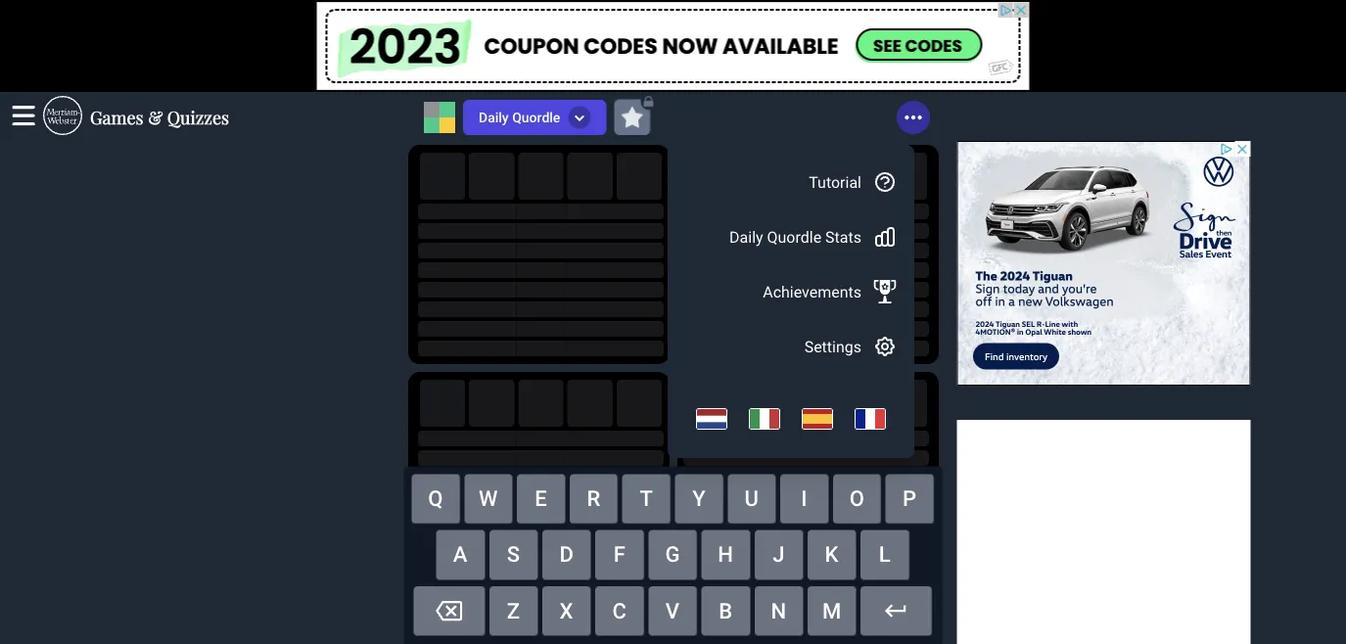Task type: vqa. For each thing, say whether or not it's contained in the screenshot.
2023
no



Task type: describe. For each thing, give the bounding box(es) containing it.
row 3. future guess. row for game board 4 table
[[683, 448, 929, 468]]

row 1. current guess . row for row 3. future guess. row for game board 3 "table"
[[418, 378, 663, 429]]

games & quizzes
[[90, 105, 229, 129]]

row 2. future guess. row for row 1. current guess . row associated with row 3. future guess. row for game board 3 "table"
[[418, 429, 663, 448]]

t
[[640, 486, 653, 512]]

quizzes
[[167, 105, 229, 129]]

row 2. future guess. image
[[880, 204, 929, 219]]

s button
[[489, 530, 539, 580]]

quordle for daily quordle
[[512, 109, 560, 125]]

c
[[613, 598, 627, 624]]

o
[[850, 486, 865, 512]]

quordle image
[[424, 102, 455, 133]]

a button
[[436, 530, 485, 580]]

f button
[[596, 530, 645, 580]]

x button
[[542, 586, 592, 636]]

keyboard table
[[404, 466, 942, 644]]

row 8. future guess. row for row 9. future guess. row corresponding to game board 1 table on the left of the page
[[418, 319, 663, 339]]

row 3. future guess. row for game board 2 table
[[683, 221, 929, 241]]

f
[[614, 542, 626, 568]]

c button
[[596, 586, 645, 636]]

game board 3 table
[[408, 372, 669, 591]]

row 3. future guess. row for game board 3 "table"
[[418, 448, 663, 468]]

row 6. future guess. row for row 7. future guess. row for row 9. future guess. row corresponding to game board 1 table on the left of the page's the row 8. future guess. row
[[418, 280, 663, 300]]

p
[[903, 486, 917, 512]]

game boards row 2 element
[[404, 368, 942, 595]]

games
[[90, 105, 144, 129]]

r
[[587, 486, 600, 512]]

row 1. current guess . row for game board 4 table row 3. future guess. row
[[683, 378, 929, 429]]

daily quordle stats
[[730, 228, 862, 246]]

t button
[[622, 474, 671, 524]]

keyboard row 2 row
[[408, 526, 939, 582]]

q
[[428, 486, 443, 512]]

x
[[560, 598, 573, 624]]

row 7. future guess. row for row 9. future guess. row associated with game board 2 table the row 8. future guess. row
[[683, 300, 929, 319]]

n button
[[755, 586, 804, 636]]

daily quordle button
[[463, 100, 606, 135]]

s
[[507, 542, 520, 568]]

game boards element
[[404, 141, 942, 595]]

d button
[[542, 530, 592, 580]]

row 5. future guess. row for game board 1 table on the left of the page's row 3. future guess. row row 4. future guess. row
[[418, 260, 663, 280]]

backspace key image
[[436, 598, 462, 624]]

français link
[[844, 398, 897, 441]]

k
[[825, 542, 839, 568]]

daily for daily quordle stats
[[730, 228, 763, 246]]

español link
[[791, 398, 844, 441]]

u
[[745, 486, 759, 512]]

v button
[[649, 586, 698, 636]]

w button
[[464, 474, 513, 524]]

l
[[879, 542, 891, 568]]

q button
[[412, 474, 461, 524]]

game board 2 table
[[677, 145, 939, 364]]

daily quordle
[[479, 109, 560, 125]]

i
[[801, 486, 807, 512]]

u button
[[728, 474, 777, 524]]

quordle for daily quordle stats
[[767, 228, 822, 246]]

e button
[[517, 474, 566, 524]]

quordle link
[[424, 102, 455, 133]]

i button
[[781, 474, 829, 524]]

achievements image
[[873, 280, 897, 304]]

n
[[771, 598, 787, 624]]



Task type: locate. For each thing, give the bounding box(es) containing it.
row 5. future guess. row for row 4. future guess. row for row 3. future guess. row corresponding to game board 2 table
[[683, 260, 929, 280]]

0 vertical spatial daily
[[479, 109, 509, 125]]

row 1. current guess . row
[[418, 151, 663, 202], [683, 151, 929, 202], [418, 378, 663, 429], [683, 378, 929, 429]]

1 vertical spatial quordle
[[767, 228, 822, 246]]

1 vertical spatial advertisement region
[[957, 141, 1251, 386]]

y button
[[675, 474, 724, 524]]

2 row 4. future guess. row from the left
[[683, 241, 929, 260]]

game board 1 table
[[408, 145, 669, 364]]

achievements
[[763, 282, 862, 301]]

y
[[692, 486, 706, 512]]

1 horizontal spatial row 9. future guess. row
[[683, 339, 929, 358]]

1 vertical spatial daily
[[730, 228, 763, 246]]

1 row 8. future guess. row from the left
[[418, 319, 663, 339]]

quordle inside dropdown button
[[512, 109, 560, 125]]

quordle
[[512, 109, 560, 125], [767, 228, 822, 246]]

settings
[[805, 337, 862, 356]]

row 9. future guess. row
[[418, 339, 663, 358], [683, 339, 929, 358]]

1 row 5. future guess. row from the left
[[418, 260, 663, 280]]

0 horizontal spatial daily
[[479, 109, 509, 125]]

quordle left stats
[[767, 228, 822, 246]]

row 8. future guess. row for row 9. future guess. row associated with game board 2 table
[[683, 319, 929, 339]]

games & quizzes link
[[90, 105, 229, 130]]

j
[[773, 542, 785, 568]]

1 row 9. future guess. row from the left
[[418, 339, 663, 358]]

l button
[[861, 530, 910, 580]]

row 5. future guess. row inside game board 1 table
[[418, 260, 663, 280]]

v
[[666, 598, 680, 624]]

2 row 6. future guess. row from the left
[[683, 280, 929, 300]]

row 9. future guess. row for game board 1 table on the left of the page
[[418, 339, 663, 358]]

1 horizontal spatial quordle
[[767, 228, 822, 246]]

h
[[718, 542, 733, 568]]

row 2. future guess. row for row 1. current guess . row for row 3. future guess. row corresponding to game board 2 table
[[683, 202, 929, 221]]

row 2. future guess. row
[[418, 202, 663, 221], [683, 202, 929, 221], [418, 429, 663, 448], [683, 429, 929, 448]]

1 horizontal spatial daily
[[730, 228, 763, 246]]

row 3. future guess. row
[[418, 221, 663, 241], [683, 221, 929, 241], [418, 448, 663, 468], [683, 448, 929, 468]]

advertisement region
[[317, 2, 1030, 90], [957, 141, 1251, 386], [957, 420, 1251, 644]]

2 row 7. future guess. row from the left
[[683, 300, 929, 319]]

e
[[535, 486, 547, 512]]

p button
[[886, 474, 935, 524]]

1 row 7. future guess. row from the left
[[418, 300, 663, 319]]

quordle français image
[[856, 409, 885, 429]]

daily inside daily quordle dropdown button
[[479, 109, 509, 125]]

g
[[665, 542, 680, 568]]

m
[[822, 598, 841, 624]]

row 2. future guess. row for game board 4 table row 3. future guess. row row 1. current guess . row
[[683, 429, 929, 448]]

j button
[[755, 530, 804, 580]]

daily for daily quordle
[[479, 109, 509, 125]]

daily
[[479, 109, 509, 125], [730, 228, 763, 246]]

2 row 8. future guess. row from the left
[[683, 319, 929, 339]]

row 5. future guess. row inside game board 2 table
[[683, 260, 929, 280]]

0 horizontal spatial row 7. future guess. row
[[418, 300, 663, 319]]

a
[[453, 542, 468, 568]]

1 row 6. future guess. row from the left
[[418, 280, 663, 300]]

row 4. future guess. row for game board 1 table on the left of the page's row 3. future guess. row
[[418, 241, 663, 260]]

daily up achievements
[[730, 228, 763, 246]]

row 7. future guess. row
[[418, 300, 663, 319], [683, 300, 929, 319]]

row 5. future guess. row
[[418, 260, 663, 280], [683, 260, 929, 280]]

row 1. current guess . row up e
[[418, 378, 663, 429]]

game board 4 table
[[677, 372, 939, 591]]

2 row 5. future guess. row from the left
[[683, 260, 929, 280]]

backspace key button
[[414, 586, 485, 636]]

row 4. future guess. row
[[418, 241, 663, 260], [683, 241, 929, 260]]

&
[[148, 105, 163, 129]]

row 1. current guess . row up daily quordle stats
[[683, 151, 929, 202]]

row 1. current guess . row for game board 1 table on the left of the page's row 3. future guess. row
[[418, 151, 663, 202]]

row 6. future guess. row inside game board 2 table
[[683, 280, 929, 300]]

0 horizontal spatial row 6. future guess. row
[[418, 280, 663, 300]]

italiano link
[[738, 398, 791, 441]]

nederlands link
[[685, 398, 738, 441]]

b button
[[702, 586, 751, 636]]

row 3. future guess. row for game board 1 table on the left of the page
[[418, 221, 663, 241]]

open more options dropdown image
[[897, 101, 930, 134]]

m button
[[808, 586, 857, 636]]

b
[[719, 598, 733, 624]]

0 horizontal spatial quordle
[[512, 109, 560, 125]]

2 row 9. future guess. row from the left
[[683, 339, 929, 358]]

k button
[[808, 530, 857, 580]]

row 7. future guess. row for row 9. future guess. row corresponding to game board 1 table on the left of the page's the row 8. future guess. row
[[418, 300, 663, 319]]

row 1. current guess . row down settings
[[683, 378, 929, 429]]

row 9. future guess. row for game board 2 table
[[683, 339, 929, 358]]

0 horizontal spatial row 4. future guess. row
[[418, 241, 663, 260]]

row 2. future guess. row for game board 1 table on the left of the page's row 3. future guess. row's row 1. current guess . row
[[418, 202, 663, 221]]

z button
[[489, 586, 539, 636]]

0 vertical spatial advertisement region
[[317, 2, 1030, 90]]

row 2. future guess. row inside game board 4 table
[[683, 429, 929, 448]]

tutorial
[[809, 173, 862, 191]]

keyboard row 1 row
[[408, 470, 939, 526]]

1 horizontal spatial row 6. future guess. row
[[683, 280, 929, 300]]

1 row 4. future guess. row from the left
[[418, 241, 663, 260]]

w
[[479, 486, 498, 512]]

row 2. future guess. row inside game board 3 "table"
[[418, 429, 663, 448]]

2 vertical spatial advertisement region
[[957, 420, 1251, 644]]

row 1. current guess . row down daily quordle dropdown button
[[418, 151, 663, 202]]

0 horizontal spatial row 5. future guess. row
[[418, 260, 663, 280]]

1 horizontal spatial row 4. future guess. row
[[683, 241, 929, 260]]

row 4. future guess. row for row 3. future guess. row corresponding to game board 2 table
[[683, 241, 929, 260]]

o button
[[833, 474, 882, 524]]

daily quordle stats image
[[873, 225, 897, 249]]

quordle español image
[[803, 409, 832, 429]]

1 horizontal spatial row 7. future guess. row
[[683, 300, 929, 319]]

enter key button
[[861, 586, 933, 636]]

1 horizontal spatial row 5. future guess. row
[[683, 260, 929, 280]]

game boards row 1 element
[[404, 141, 942, 368]]

1 horizontal spatial row 8. future guess. row
[[683, 319, 929, 339]]

row 6. future guess. row for row 9. future guess. row associated with game board 2 table the row 8. future guess. row row 7. future guess. row
[[683, 280, 929, 300]]

stats
[[826, 228, 862, 246]]

daily right 'quordle' link
[[479, 109, 509, 125]]

r button
[[570, 474, 619, 524]]

row 1. current guess . row for row 3. future guess. row corresponding to game board 2 table
[[683, 151, 929, 202]]

row 6. future guess. row inside game board 1 table
[[418, 280, 663, 300]]

quordle nederlands image
[[697, 409, 727, 429]]

0 vertical spatial quordle
[[512, 109, 560, 125]]

0 horizontal spatial row 9. future guess. row
[[418, 339, 663, 358]]

quordle italiano image
[[750, 409, 779, 429]]

row 8. future guess. row
[[418, 319, 663, 339], [683, 319, 929, 339]]

tutorial image
[[873, 170, 897, 194]]

0 horizontal spatial row 8. future guess. row
[[418, 319, 663, 339]]

z
[[507, 598, 520, 624]]

quordle right 'quordle' link
[[512, 109, 560, 125]]

row 6. future guess. row
[[418, 280, 663, 300], [683, 280, 929, 300]]

enter key image
[[883, 598, 910, 624]]

g button
[[649, 530, 698, 580]]

d
[[559, 542, 574, 568]]

settings image
[[873, 335, 897, 358]]

keyboard row 3 row
[[408, 582, 939, 638]]

h button
[[702, 530, 751, 580]]



